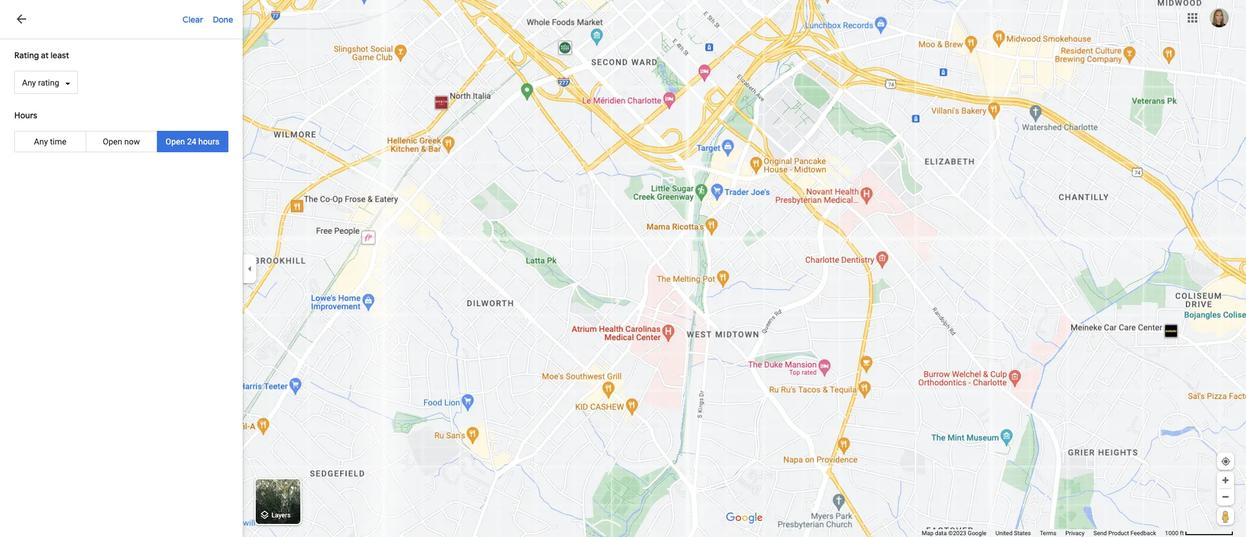 Task type: locate. For each thing, give the bounding box(es) containing it.
any inside popup button
[[22, 78, 36, 87]]

map data ©2023 google
[[922, 530, 987, 537]]

open left 24
[[166, 137, 185, 147]]

footer containing map data ©2023 google
[[922, 530, 1166, 537]]

any for any rating
[[22, 78, 36, 87]]

1000
[[1166, 530, 1179, 537]]

1 horizontal spatial open
[[166, 137, 185, 147]]

now
[[124, 137, 140, 147]]

clear
[[183, 14, 203, 25]]

any
[[22, 78, 36, 87], [34, 137, 48, 147]]

google maps element
[[0, 0, 1247, 537]]

united states
[[996, 530, 1031, 537]]

1000 ft button
[[1166, 530, 1234, 537]]

hours
[[199, 137, 220, 147]]

open 24 hours
[[166, 137, 220, 147]]

united
[[996, 530, 1013, 537]]

show your location image
[[1221, 456, 1232, 467]]

footer
[[922, 530, 1166, 537]]

show street view coverage image
[[1218, 508, 1235, 526]]

2 open from the left
[[166, 137, 185, 147]]

hours group
[[0, 102, 243, 160]]

done button
[[213, 0, 243, 38]]

1 open from the left
[[103, 137, 122, 147]]

open for open now
[[103, 137, 122, 147]]

option group
[[14, 131, 229, 153]]

option group containing any time
[[14, 131, 229, 153]]

any left the time
[[34, 137, 48, 147]]

map
[[922, 530, 934, 537]]

1 vertical spatial any
[[34, 137, 48, 147]]

privacy
[[1066, 530, 1085, 537]]

rating at least
[[14, 50, 69, 61]]

send product feedback button
[[1094, 530, 1157, 537]]

collapse side panel image
[[243, 262, 257, 275]]

main content
[[0, 0, 243, 537]]

open left now
[[103, 137, 122, 147]]

clear button
[[183, 0, 213, 38]]

send
[[1094, 530, 1108, 537]]

done
[[213, 14, 233, 25]]

0 vertical spatial any
[[22, 78, 36, 87]]

product
[[1109, 530, 1130, 537]]

layers
[[272, 512, 291, 520]]

24
[[187, 137, 196, 147]]

any inside option group
[[34, 137, 48, 147]]

open
[[103, 137, 122, 147], [166, 137, 185, 147]]

at
[[41, 50, 49, 61]]

0 horizontal spatial open
[[103, 137, 122, 147]]

any left rating
[[22, 78, 36, 87]]

1000 ft
[[1166, 530, 1185, 537]]



Task type: vqa. For each thing, say whether or not it's contained in the screenshot.
At
yes



Task type: describe. For each thing, give the bounding box(es) containing it.
any rating
[[22, 78, 59, 87]]

zoom in image
[[1222, 476, 1231, 485]]

open now
[[103, 137, 140, 147]]

option group inside hours group
[[14, 131, 229, 153]]

send product feedback
[[1094, 530, 1157, 537]]

any time
[[34, 137, 66, 147]]

data
[[936, 530, 947, 537]]

terms
[[1040, 530, 1057, 537]]

privacy button
[[1066, 530, 1085, 537]]

feedback
[[1131, 530, 1157, 537]]

any for any time
[[34, 137, 48, 147]]

back image
[[14, 12, 29, 26]]

footer inside google maps element
[[922, 530, 1166, 537]]

main content containing clear
[[0, 0, 243, 537]]

ft
[[1181, 530, 1185, 537]]

zoom out image
[[1222, 493, 1231, 502]]

hours
[[14, 110, 37, 121]]

rating
[[38, 78, 59, 87]]

any rating button
[[14, 71, 78, 94]]

states
[[1015, 530, 1031, 537]]

least
[[51, 50, 69, 61]]

google
[[968, 530, 987, 537]]

time
[[50, 137, 66, 147]]

terms button
[[1040, 530, 1057, 537]]

rating
[[14, 50, 39, 61]]

google account: katherine seehafer  
(katherine.seehafer@adept.ai) image
[[1211, 8, 1230, 27]]

open for open 24 hours
[[166, 137, 185, 147]]

united states button
[[996, 530, 1031, 537]]

©2023
[[949, 530, 967, 537]]

rating group
[[0, 42, 243, 102]]



